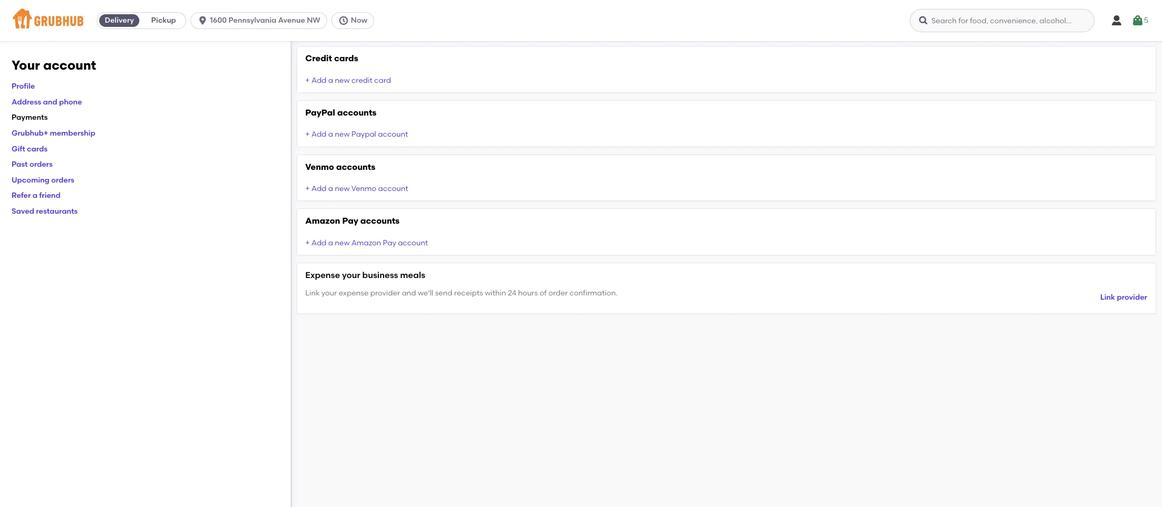 Task type: describe. For each thing, give the bounding box(es) containing it.
accounts for venmo accounts
[[336, 162, 376, 172]]

+ for paypal accounts
[[305, 130, 310, 139]]

1 horizontal spatial provider
[[1117, 293, 1148, 302]]

paypal accounts
[[305, 108, 377, 118]]

gift cards link
[[12, 144, 48, 153]]

upcoming orders
[[12, 176, 74, 185]]

now button
[[331, 12, 379, 29]]

delivery button
[[97, 12, 142, 29]]

cards for credit cards
[[334, 53, 358, 63]]

a for paypal
[[328, 130, 333, 139]]

saved
[[12, 207, 34, 216]]

+ add a new venmo account link
[[305, 184, 408, 193]]

add for credit
[[312, 76, 327, 85]]

0 horizontal spatial pay
[[342, 216, 358, 226]]

address and phone
[[12, 98, 82, 107]]

cards for gift cards
[[27, 144, 48, 153]]

refer a friend link
[[12, 191, 61, 200]]

+ for amazon pay accounts
[[305, 239, 310, 248]]

refer a friend
[[12, 191, 61, 200]]

1600
[[210, 16, 227, 25]]

0 horizontal spatial and
[[43, 98, 57, 107]]

your
[[12, 58, 40, 73]]

orders for past orders
[[30, 160, 53, 169]]

0 horizontal spatial provider
[[370, 289, 400, 298]]

new for paypal
[[335, 130, 350, 139]]

upcoming
[[12, 176, 49, 185]]

+ add a new amazon pay account link
[[305, 239, 428, 248]]

meals
[[400, 270, 425, 280]]

main navigation navigation
[[0, 0, 1162, 41]]

+ add a new amazon pay account
[[305, 239, 428, 248]]

gift
[[12, 144, 25, 153]]

+ add a new paypal account link
[[305, 130, 408, 139]]

grubhub+ membership
[[12, 129, 95, 138]]

avenue
[[278, 16, 305, 25]]

1 horizontal spatial svg image
[[1111, 14, 1123, 27]]

pickup
[[151, 16, 176, 25]]

delivery
[[105, 16, 134, 25]]

pickup button
[[142, 12, 186, 29]]

add for paypal
[[312, 130, 327, 139]]

within
[[485, 289, 506, 298]]

account up "phone"
[[43, 58, 96, 73]]

+ add a new venmo account
[[305, 184, 408, 193]]

link your expense provider and we'll send receipts within 24 hours of order confirmation. link provider
[[305, 289, 1148, 302]]

+ add a new credit card link
[[305, 76, 391, 85]]

your for expense
[[342, 270, 360, 280]]

account up meals
[[398, 239, 428, 248]]

saved restaurants
[[12, 207, 78, 216]]

new for venmo
[[335, 184, 350, 193]]

expense
[[339, 289, 369, 298]]

gift cards
[[12, 144, 48, 153]]

paypal
[[305, 108, 335, 118]]

0 horizontal spatial link
[[305, 289, 320, 298]]

orders for upcoming orders
[[51, 176, 74, 185]]

accounts for paypal accounts
[[337, 108, 377, 118]]

confirmation.
[[570, 289, 618, 298]]

payments link
[[12, 113, 48, 122]]

past orders
[[12, 160, 53, 169]]

5 button
[[1132, 11, 1149, 30]]

add for amazon
[[312, 239, 327, 248]]

friend
[[39, 191, 61, 200]]



Task type: vqa. For each thing, say whether or not it's contained in the screenshot.
Pay
yes



Task type: locate. For each thing, give the bounding box(es) containing it.
0 vertical spatial amazon
[[305, 216, 340, 226]]

your for link
[[321, 289, 337, 298]]

0 horizontal spatial svg image
[[919, 15, 929, 26]]

credit
[[305, 53, 332, 63]]

link
[[305, 289, 320, 298], [1101, 293, 1115, 302]]

expense
[[305, 270, 340, 280]]

venmo up + add a new venmo account link
[[305, 162, 334, 172]]

and left "phone"
[[43, 98, 57, 107]]

payments
[[12, 113, 48, 122]]

svg image inside 1600 pennsylvania avenue nw button
[[197, 15, 208, 26]]

svg image left 1600
[[197, 15, 208, 26]]

+ down the venmo accounts
[[305, 184, 310, 193]]

paypal
[[352, 130, 376, 139]]

membership
[[50, 129, 95, 138]]

and inside link your expense provider and we'll send receipts within 24 hours of order confirmation. link provider
[[402, 289, 416, 298]]

1 + from the top
[[305, 76, 310, 85]]

add down credit
[[312, 76, 327, 85]]

3 new from the top
[[335, 184, 350, 193]]

0 vertical spatial accounts
[[337, 108, 377, 118]]

1 vertical spatial orders
[[51, 176, 74, 185]]

new
[[335, 76, 350, 85], [335, 130, 350, 139], [335, 184, 350, 193], [335, 239, 350, 248]]

+ down the paypal at the top
[[305, 130, 310, 139]]

+ for venmo accounts
[[305, 184, 310, 193]]

+ add a new credit card
[[305, 76, 391, 85]]

add down the venmo accounts
[[312, 184, 327, 193]]

4 new from the top
[[335, 239, 350, 248]]

4 + from the top
[[305, 239, 310, 248]]

2 svg image from the left
[[338, 15, 349, 26]]

a down paypal accounts at left top
[[328, 130, 333, 139]]

0 horizontal spatial amazon
[[305, 216, 340, 226]]

0 vertical spatial orders
[[30, 160, 53, 169]]

amazon down amazon pay accounts
[[352, 239, 381, 248]]

1600 pennsylvania avenue nw
[[210, 16, 320, 25]]

1 vertical spatial cards
[[27, 144, 48, 153]]

pennsylvania
[[229, 16, 276, 25]]

2 new from the top
[[335, 130, 350, 139]]

send
[[435, 289, 453, 298]]

account
[[43, 58, 96, 73], [378, 130, 408, 139], [378, 184, 408, 193], [398, 239, 428, 248]]

cards up + add a new credit card
[[334, 53, 358, 63]]

a for venmo
[[328, 184, 333, 193]]

1 horizontal spatial svg image
[[338, 15, 349, 26]]

accounts
[[337, 108, 377, 118], [336, 162, 376, 172], [360, 216, 400, 226]]

0 horizontal spatial svg image
[[197, 15, 208, 26]]

0 horizontal spatial your
[[321, 289, 337, 298]]

a right 'refer'
[[33, 191, 37, 200]]

account right 'paypal'
[[378, 130, 408, 139]]

2 vertical spatial accounts
[[360, 216, 400, 226]]

a down the venmo accounts
[[328, 184, 333, 193]]

add up expense
[[312, 239, 327, 248]]

amazon
[[305, 216, 340, 226], [352, 239, 381, 248]]

1 vertical spatial your
[[321, 289, 337, 298]]

add for venmo
[[312, 184, 327, 193]]

profile
[[12, 82, 35, 91]]

address
[[12, 98, 41, 107]]

1 add from the top
[[312, 76, 327, 85]]

and left "we'll" in the left of the page
[[402, 289, 416, 298]]

orders
[[30, 160, 53, 169], [51, 176, 74, 185]]

1 vertical spatial accounts
[[336, 162, 376, 172]]

new down amazon pay accounts
[[335, 239, 350, 248]]

+
[[305, 76, 310, 85], [305, 130, 310, 139], [305, 184, 310, 193], [305, 239, 310, 248]]

your down expense
[[321, 289, 337, 298]]

a for credit
[[328, 76, 333, 85]]

24
[[508, 289, 516, 298]]

0 vertical spatial cards
[[334, 53, 358, 63]]

1 new from the top
[[335, 76, 350, 85]]

svg image for now
[[338, 15, 349, 26]]

pay up business at the left bottom of the page
[[383, 239, 396, 248]]

1 horizontal spatial and
[[402, 289, 416, 298]]

0 vertical spatial and
[[43, 98, 57, 107]]

1600 pennsylvania avenue nw button
[[191, 12, 331, 29]]

credit cards
[[305, 53, 358, 63]]

a
[[328, 76, 333, 85], [328, 130, 333, 139], [328, 184, 333, 193], [33, 191, 37, 200], [328, 239, 333, 248]]

pay
[[342, 216, 358, 226], [383, 239, 396, 248]]

phone
[[59, 98, 82, 107]]

and
[[43, 98, 57, 107], [402, 289, 416, 298]]

0 vertical spatial venmo
[[305, 162, 334, 172]]

now
[[351, 16, 367, 25]]

1 horizontal spatial amazon
[[352, 239, 381, 248]]

account up amazon pay accounts
[[378, 184, 408, 193]]

new left 'paypal'
[[335, 130, 350, 139]]

past orders link
[[12, 160, 53, 169]]

orders up friend
[[51, 176, 74, 185]]

+ add a new paypal account
[[305, 130, 408, 139]]

link provider button
[[1101, 288, 1148, 307]]

+ for credit cards
[[305, 76, 310, 85]]

2 + from the top
[[305, 130, 310, 139]]

refer
[[12, 191, 31, 200]]

1 svg image from the left
[[197, 15, 208, 26]]

cards
[[334, 53, 358, 63], [27, 144, 48, 153]]

upcoming orders link
[[12, 176, 74, 185]]

your
[[342, 270, 360, 280], [321, 289, 337, 298]]

Search for food, convenience, alcohol... search field
[[910, 9, 1095, 32]]

past
[[12, 160, 28, 169]]

1 horizontal spatial cards
[[334, 53, 358, 63]]

accounts up the + add a new paypal account link
[[337, 108, 377, 118]]

a for amazon
[[328, 239, 333, 248]]

profile link
[[12, 82, 35, 91]]

orders up upcoming orders
[[30, 160, 53, 169]]

grubhub+
[[12, 129, 48, 138]]

svg image left now
[[338, 15, 349, 26]]

credit
[[352, 76, 373, 85]]

restaurants
[[36, 207, 78, 216]]

venmo accounts
[[305, 162, 376, 172]]

your account
[[12, 58, 96, 73]]

svg image inside now button
[[338, 15, 349, 26]]

+ down credit
[[305, 76, 310, 85]]

5
[[1144, 16, 1149, 25]]

grubhub+ membership link
[[12, 129, 95, 138]]

new left credit on the top left of page
[[335, 76, 350, 85]]

0 horizontal spatial venmo
[[305, 162, 334, 172]]

1 vertical spatial and
[[402, 289, 416, 298]]

provider
[[370, 289, 400, 298], [1117, 293, 1148, 302]]

new for amazon
[[335, 239, 350, 248]]

svg image
[[197, 15, 208, 26], [338, 15, 349, 26]]

cards up past orders link
[[27, 144, 48, 153]]

2 horizontal spatial svg image
[[1132, 14, 1144, 27]]

new for credit
[[335, 76, 350, 85]]

1 vertical spatial venmo
[[351, 184, 377, 193]]

of
[[540, 289, 547, 298]]

svg image
[[1111, 14, 1123, 27], [1132, 14, 1144, 27], [919, 15, 929, 26]]

amazon pay accounts
[[305, 216, 400, 226]]

3 add from the top
[[312, 184, 327, 193]]

pay up + add a new amazon pay account link
[[342, 216, 358, 226]]

3 + from the top
[[305, 184, 310, 193]]

expense your business meals
[[305, 270, 425, 280]]

1 vertical spatial pay
[[383, 239, 396, 248]]

a down credit cards
[[328, 76, 333, 85]]

card
[[374, 76, 391, 85]]

1 horizontal spatial pay
[[383, 239, 396, 248]]

venmo down the venmo accounts
[[351, 184, 377, 193]]

svg image for 1600 pennsylvania avenue nw
[[197, 15, 208, 26]]

new down the venmo accounts
[[335, 184, 350, 193]]

saved restaurants link
[[12, 207, 78, 216]]

0 vertical spatial your
[[342, 270, 360, 280]]

business
[[362, 270, 398, 280]]

nw
[[307, 16, 320, 25]]

1 vertical spatial amazon
[[352, 239, 381, 248]]

0 horizontal spatial cards
[[27, 144, 48, 153]]

4 add from the top
[[312, 239, 327, 248]]

1 horizontal spatial link
[[1101, 293, 1115, 302]]

address and phone link
[[12, 98, 82, 107]]

2 add from the top
[[312, 130, 327, 139]]

we'll
[[418, 289, 433, 298]]

your inside link your expense provider and we'll send receipts within 24 hours of order confirmation. link provider
[[321, 289, 337, 298]]

a down amazon pay accounts
[[328, 239, 333, 248]]

accounts up + add a new amazon pay account
[[360, 216, 400, 226]]

1 horizontal spatial venmo
[[351, 184, 377, 193]]

order
[[549, 289, 568, 298]]

accounts up + add a new venmo account link
[[336, 162, 376, 172]]

add down the paypal at the top
[[312, 130, 327, 139]]

amazon down + add a new venmo account
[[305, 216, 340, 226]]

svg image inside the 5 button
[[1132, 14, 1144, 27]]

+ up expense
[[305, 239, 310, 248]]

add
[[312, 76, 327, 85], [312, 130, 327, 139], [312, 184, 327, 193], [312, 239, 327, 248]]

hours
[[518, 289, 538, 298]]

your up expense
[[342, 270, 360, 280]]

receipts
[[454, 289, 483, 298]]

0 vertical spatial pay
[[342, 216, 358, 226]]

1 horizontal spatial your
[[342, 270, 360, 280]]

venmo
[[305, 162, 334, 172], [351, 184, 377, 193]]



